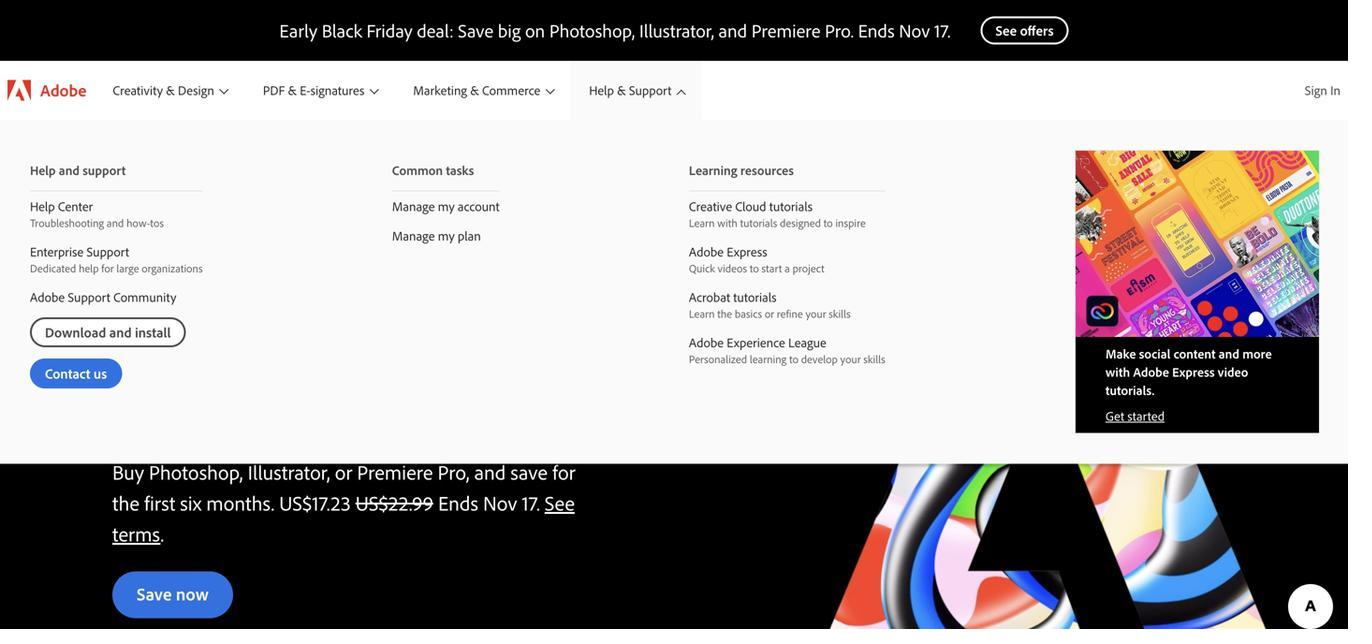 Task type: locate. For each thing, give the bounding box(es) containing it.
illustrator, inside buy photoshop, illustrator, or premiere pro, and save for the first six months.
[[248, 459, 330, 485]]

0 vertical spatial premiere
[[752, 18, 821, 42]]

2 learn from the top
[[689, 307, 715, 321]]

0 horizontal spatial see
[[545, 490, 575, 516]]

2 horizontal spatial to
[[824, 216, 833, 230]]

started
[[1128, 408, 1165, 424]]

manage my plan
[[392, 228, 481, 244]]

photoshop, right the on
[[549, 18, 635, 42]]

4 & from the left
[[617, 82, 626, 99]]

skills inside adobe experience league personalized learning to develop your skills
[[864, 352, 886, 366]]

0 horizontal spatial your
[[806, 307, 826, 321]]

0 vertical spatial help
[[589, 82, 614, 99]]

1 vertical spatial illustrator,
[[248, 459, 330, 485]]

nov
[[899, 18, 930, 42], [483, 490, 517, 516]]

0 horizontal spatial or
[[335, 459, 352, 485]]

express down content
[[1172, 364, 1215, 380]]

1 vertical spatial learn
[[689, 307, 715, 321]]

skills up develop
[[829, 307, 851, 321]]

manage my account link
[[362, 192, 530, 221]]

& for help
[[617, 82, 626, 99]]

2 vertical spatial help
[[30, 198, 55, 215]]

contact
[[45, 365, 90, 382]]

1 vertical spatial the
[[112, 490, 140, 516]]

save
[[458, 18, 494, 42], [137, 583, 172, 605]]

help for help & support
[[589, 82, 614, 99]]

support inside enterprise support dedicated help for large organizations
[[87, 243, 129, 260]]

1 vertical spatial ends
[[438, 490, 478, 516]]

content
[[1174, 345, 1216, 362]]

off.
[[268, 390, 323, 441]]

1 horizontal spatial skills
[[864, 352, 886, 366]]

1 my from the top
[[438, 198, 455, 215]]

black
[[322, 18, 362, 42], [210, 338, 304, 390]]

0 horizontal spatial to
[[750, 261, 759, 275]]

help center troubleshooting and how-tos
[[30, 198, 164, 230]]

learning
[[750, 352, 787, 366]]

& inside popup button
[[166, 82, 175, 99]]

common
[[392, 162, 443, 178]]

ends
[[858, 18, 895, 42], [438, 490, 478, 516]]

2 my from the top
[[438, 228, 455, 244]]

to left start
[[750, 261, 759, 275]]

17. down save
[[522, 490, 540, 516]]

with down make
[[1106, 364, 1130, 380]]

photoshop,
[[549, 18, 635, 42], [149, 459, 243, 485]]

express
[[727, 243, 767, 260], [1172, 364, 1215, 380]]

a
[[785, 261, 790, 275]]

0 vertical spatial black
[[322, 18, 362, 42]]

& left e-
[[288, 82, 297, 99]]

tutorials down cloud
[[740, 216, 777, 230]]

early right us in the bottom of the page
[[112, 338, 201, 390]]

0 horizontal spatial for
[[101, 261, 114, 275]]

regularly at us$22.99 element
[[356, 490, 433, 516]]

0 vertical spatial friday
[[367, 18, 413, 42]]

enterprise support dedicated help for large organizations
[[30, 243, 203, 275]]

help and support
[[30, 162, 126, 178]]

your for adobe experience league
[[840, 352, 861, 366]]

1 horizontal spatial with
[[1106, 364, 1130, 380]]

adobe
[[40, 80, 87, 101], [689, 243, 724, 260], [30, 289, 65, 305], [689, 334, 724, 350], [1133, 364, 1169, 380]]

premiere up regularly at us$22.99 element
[[357, 459, 433, 485]]

acrobat tutorials learn the basics or refine your skills
[[689, 289, 851, 321]]

0 horizontal spatial us$
[[279, 490, 312, 516]]

help for help and support
[[30, 162, 56, 178]]

2 & from the left
[[288, 82, 297, 99]]

0 vertical spatial skills
[[829, 307, 851, 321]]

black inside early black friday deal. get 25% off.
[[210, 338, 304, 390]]

1 vertical spatial my
[[438, 228, 455, 244]]

for inside buy photoshop, illustrator, or premiere pro, and save for the first six months.
[[553, 459, 575, 485]]

adobe, inc. image
[[7, 80, 31, 101]]

support down early black friday deal: save big on photoshop, illustrator, and premiere pro. ends nov 17.
[[629, 82, 672, 99]]

the down buy
[[112, 490, 140, 516]]

nov down save
[[483, 490, 517, 516]]

learning
[[689, 162, 738, 178]]

0 vertical spatial the
[[717, 307, 732, 321]]

premiere
[[752, 18, 821, 42], [357, 459, 433, 485]]

help inside dropdown button
[[589, 82, 614, 99]]

0 horizontal spatial ends
[[438, 490, 478, 516]]

1 vertical spatial help
[[30, 162, 56, 178]]

0 vertical spatial your
[[806, 307, 826, 321]]

1 horizontal spatial get
[[1106, 408, 1125, 424]]

organizations
[[142, 261, 203, 275]]

1 manage from the top
[[392, 198, 435, 215]]

manage for manage my account
[[392, 198, 435, 215]]

& inside popup button
[[470, 82, 479, 99]]

2 vertical spatial tutorials
[[733, 289, 777, 305]]

your right develop
[[840, 352, 861, 366]]

0 horizontal spatial get
[[112, 390, 173, 441]]

pro.
[[825, 18, 854, 42]]

1 vertical spatial your
[[840, 352, 861, 366]]

ends down pro,
[[438, 490, 478, 516]]

acrobat
[[689, 289, 730, 305]]

1 horizontal spatial us$
[[356, 490, 389, 516]]

help & support button
[[570, 61, 702, 120]]

1 vertical spatial for
[[553, 459, 575, 485]]

skills
[[829, 307, 851, 321], [864, 352, 886, 366]]

22
[[389, 490, 409, 516]]

get started link
[[1106, 408, 1165, 424]]

your
[[806, 307, 826, 321], [840, 352, 861, 366]]

manage down common
[[392, 198, 435, 215]]

skills inside the acrobat tutorials learn the basics or refine your skills
[[829, 307, 851, 321]]

adobe right adobe, inc. image
[[40, 80, 87, 101]]

skills for acrobat tutorials
[[829, 307, 851, 321]]

0 vertical spatial with
[[717, 216, 738, 230]]

express up videos
[[727, 243, 767, 260]]

1 horizontal spatial nov
[[899, 18, 930, 42]]

0 horizontal spatial with
[[717, 216, 738, 230]]

us
[[94, 365, 107, 382]]

1 horizontal spatial illustrator,
[[639, 18, 714, 42]]

nov right pro.
[[899, 18, 930, 42]]

save left now
[[137, 583, 172, 605]]

adobe down "social"
[[1133, 364, 1169, 380]]

help
[[79, 261, 99, 275]]

1 learn from the top
[[689, 216, 715, 230]]

for right "help"
[[101, 261, 114, 275]]

see down save
[[545, 490, 575, 516]]

us$
[[279, 490, 312, 516], [356, 490, 389, 516]]

plan
[[458, 228, 481, 244]]

0 vertical spatial see
[[996, 22, 1017, 39]]

pdf
[[263, 82, 285, 99]]

black down early black friday deal. get 25% off. image
[[210, 338, 304, 390]]

save left big
[[458, 18, 494, 42]]

1 vertical spatial to
[[750, 261, 759, 275]]

0 vertical spatial nov
[[899, 18, 930, 42]]

social
[[1139, 345, 1171, 362]]

your inside the acrobat tutorials learn the basics or refine your skills
[[806, 307, 826, 321]]

0 horizontal spatial black
[[210, 338, 304, 390]]

1 horizontal spatial photoshop,
[[549, 18, 635, 42]]

1 vertical spatial with
[[1106, 364, 1130, 380]]

1 vertical spatial or
[[335, 459, 352, 485]]

commerce
[[482, 82, 541, 99]]

with inside make social content and more with adobe express video tutorials.
[[1106, 364, 1130, 380]]

download and install
[[45, 323, 171, 341]]

with down creative
[[717, 216, 738, 230]]

illustrator, up help & support dropdown button
[[639, 18, 714, 42]]

1 vertical spatial skills
[[864, 352, 886, 366]]

or up 23
[[335, 459, 352, 485]]

0 vertical spatial 17.
[[935, 18, 951, 42]]

& for pdf
[[288, 82, 297, 99]]

& down early black friday deal: save big on photoshop, illustrator, and premiere pro. ends nov 17.
[[617, 82, 626, 99]]

adobe inside adobe express quick videos to start a project
[[689, 243, 724, 260]]

see for see offers
[[996, 22, 1017, 39]]

photoshop, up six
[[149, 459, 243, 485]]

see inside see terms
[[545, 490, 575, 516]]

us$ left 23
[[279, 490, 312, 516]]

early up e-
[[279, 18, 317, 42]]

help & support
[[589, 82, 672, 99]]

help
[[589, 82, 614, 99], [30, 162, 56, 178], [30, 198, 55, 215]]

creative
[[689, 198, 732, 215]]

0 vertical spatial learn
[[689, 216, 715, 230]]

1 horizontal spatial premiere
[[752, 18, 821, 42]]

ends right pro.
[[858, 18, 895, 42]]

tutorials up the basics
[[733, 289, 777, 305]]

marketing
[[413, 82, 467, 99]]

develop
[[801, 352, 838, 366]]

& right marketing
[[470, 82, 479, 99]]

0 vertical spatial to
[[824, 216, 833, 230]]

get inside early black friday deal. get 25% off.
[[112, 390, 173, 441]]

adobe support community link
[[0, 282, 233, 312]]

0 horizontal spatial skills
[[829, 307, 851, 321]]

your right refine
[[806, 307, 826, 321]]

0 vertical spatial support
[[629, 82, 672, 99]]

support down "help"
[[68, 289, 110, 305]]

1 vertical spatial save
[[137, 583, 172, 605]]

your inside adobe experience league personalized learning to develop your skills
[[840, 352, 861, 366]]

express inside adobe express quick videos to start a project
[[727, 243, 767, 260]]

1 vertical spatial early
[[112, 338, 201, 390]]

the inside the acrobat tutorials learn the basics or refine your skills
[[717, 307, 732, 321]]

1 vertical spatial support
[[87, 243, 129, 260]]

help inside help center troubleshooting and how-tos
[[30, 198, 55, 215]]

0 vertical spatial ends
[[858, 18, 895, 42]]

adobe up quick
[[689, 243, 724, 260]]

support inside dropdown button
[[629, 82, 672, 99]]

& left design
[[166, 82, 175, 99]]

to left the 'inspire' on the top right of page
[[824, 216, 833, 230]]

0 horizontal spatial early
[[112, 338, 201, 390]]

2 vertical spatial support
[[68, 289, 110, 305]]

friday inside early black friday deal. get 25% off.
[[313, 338, 420, 390]]

adobe down dedicated
[[30, 289, 65, 305]]

help inside heading
[[30, 162, 56, 178]]

1 horizontal spatial see
[[996, 22, 1017, 39]]

video
[[1218, 364, 1249, 380]]

illustrator, up us$17.23 'element'
[[248, 459, 330, 485]]

support for adobe support community
[[68, 289, 110, 305]]

0 horizontal spatial the
[[112, 490, 140, 516]]

contact us link
[[30, 359, 122, 389]]

1 vertical spatial black
[[210, 338, 304, 390]]

signatures
[[311, 82, 364, 99]]

tutorials up designed
[[769, 198, 813, 215]]

sign in
[[1305, 82, 1341, 98]]

1 horizontal spatial early
[[279, 18, 317, 42]]

black for save
[[322, 18, 362, 42]]

learn
[[689, 216, 715, 230], [689, 307, 715, 321]]

1 vertical spatial 17.
[[522, 490, 540, 516]]

get
[[112, 390, 173, 441], [1106, 408, 1125, 424]]

adobe for adobe experience league personalized learning to develop your skills
[[689, 334, 724, 350]]

league
[[788, 334, 827, 350]]

the inside buy photoshop, illustrator, or premiere pro, and save for the first six months.
[[112, 490, 140, 516]]

see
[[996, 22, 1017, 39], [545, 490, 575, 516]]

2 vertical spatial to
[[789, 352, 799, 366]]

get down tutorials.
[[1106, 408, 1125, 424]]

1 vertical spatial nov
[[483, 490, 517, 516]]

save now
[[137, 583, 209, 605]]

adobe inside adobe experience league personalized learning to develop your skills
[[689, 334, 724, 350]]

adobe experience league personalized learning to develop your skills
[[689, 334, 886, 366]]

0 vertical spatial photoshop,
[[549, 18, 635, 42]]

1 vertical spatial premiere
[[357, 459, 433, 485]]

0 vertical spatial manage
[[392, 198, 435, 215]]

1 & from the left
[[166, 82, 175, 99]]

1 horizontal spatial express
[[1172, 364, 1215, 380]]

the
[[717, 307, 732, 321], [112, 490, 140, 516]]

1 vertical spatial friday
[[313, 338, 420, 390]]

get up buy
[[112, 390, 173, 441]]

manage down the manage my account link
[[392, 228, 435, 244]]

1 horizontal spatial black
[[322, 18, 362, 42]]

0 horizontal spatial photoshop,
[[149, 459, 243, 485]]

photoshop, inside buy photoshop, illustrator, or premiere pro, and save for the first six months.
[[149, 459, 243, 485]]

creativity & design button
[[94, 61, 244, 120]]

premiere left pro.
[[752, 18, 821, 42]]

0 horizontal spatial .
[[161, 521, 164, 547]]

0 horizontal spatial premiere
[[357, 459, 433, 485]]

friday for deal:
[[367, 18, 413, 42]]

0 horizontal spatial illustrator,
[[248, 459, 330, 485]]

six
[[180, 490, 202, 516]]

my up manage my plan link at left
[[438, 198, 455, 215]]

adobe for adobe
[[40, 80, 87, 101]]

& inside dropdown button
[[288, 82, 297, 99]]

0 vertical spatial illustrator,
[[639, 18, 714, 42]]

0 vertical spatial express
[[727, 243, 767, 260]]

skills right develop
[[864, 352, 886, 366]]

0 horizontal spatial 17.
[[522, 490, 540, 516]]

17. left see offers
[[935, 18, 951, 42]]

my
[[438, 198, 455, 215], [438, 228, 455, 244]]

see left offers at the top right
[[996, 22, 1017, 39]]

the down acrobat
[[717, 307, 732, 321]]

get started
[[1106, 408, 1165, 424]]

experience
[[727, 334, 785, 350]]

tutorials
[[769, 198, 813, 215], [740, 216, 777, 230], [733, 289, 777, 305]]

.
[[327, 490, 331, 516], [409, 490, 412, 516], [161, 521, 164, 547]]

my left plan
[[438, 228, 455, 244]]

and inside make social content and more with adobe express video tutorials.
[[1219, 345, 1240, 362]]

0 vertical spatial early
[[279, 18, 317, 42]]

adobe for adobe express quick videos to start a project
[[689, 243, 724, 260]]

for right save
[[553, 459, 575, 485]]

learn down creative
[[689, 216, 715, 230]]

early black friday deal. get 25% off. image
[[112, 256, 332, 316]]

troubleshooting
[[30, 216, 104, 230]]

support up "help"
[[87, 243, 129, 260]]

early inside early black friday deal. get 25% off.
[[112, 338, 201, 390]]

adobe up personalized
[[689, 334, 724, 350]]

1 vertical spatial see
[[545, 490, 575, 516]]

learn down acrobat
[[689, 307, 715, 321]]

1 horizontal spatial or
[[765, 307, 774, 321]]

0 vertical spatial save
[[458, 18, 494, 42]]

1 horizontal spatial for
[[553, 459, 575, 485]]

early black friday deal. get 25% off.
[[112, 338, 513, 441]]

2 manage from the top
[[392, 228, 435, 244]]

pdf & e-signatures button
[[244, 61, 394, 120]]

1 horizontal spatial the
[[717, 307, 732, 321]]

0 vertical spatial or
[[765, 307, 774, 321]]

friday
[[367, 18, 413, 42], [313, 338, 420, 390]]

&
[[166, 82, 175, 99], [288, 82, 297, 99], [470, 82, 479, 99], [617, 82, 626, 99]]

1 horizontal spatial ends
[[858, 18, 895, 42]]

center
[[58, 198, 93, 215]]

17.
[[935, 18, 951, 42], [522, 490, 540, 516]]

0 vertical spatial for
[[101, 261, 114, 275]]

1 horizontal spatial save
[[458, 18, 494, 42]]

premiere inside buy photoshop, illustrator, or premiere pro, and save for the first six months.
[[357, 459, 433, 485]]

1 horizontal spatial your
[[840, 352, 861, 366]]

1 vertical spatial express
[[1172, 364, 1215, 380]]

or left refine
[[765, 307, 774, 321]]

1 vertical spatial manage
[[392, 228, 435, 244]]

to down league
[[789, 352, 799, 366]]

& inside dropdown button
[[617, 82, 626, 99]]

black up signatures at the left
[[322, 18, 362, 42]]

or
[[765, 307, 774, 321], [335, 459, 352, 485]]

3 & from the left
[[470, 82, 479, 99]]

0 vertical spatial my
[[438, 198, 455, 215]]

us$ right 23
[[356, 490, 389, 516]]

manage my plan link
[[362, 221, 530, 251]]

1 vertical spatial photoshop,
[[149, 459, 243, 485]]

tutorials.
[[1106, 382, 1155, 398]]

or inside buy photoshop, illustrator, or premiere pro, and save for the first six months.
[[335, 459, 352, 485]]

0 horizontal spatial express
[[727, 243, 767, 260]]

1 horizontal spatial to
[[789, 352, 799, 366]]



Task type: vqa. For each thing, say whether or not it's contained in the screenshot.
& in the "dropdown button"
yes



Task type: describe. For each thing, give the bounding box(es) containing it.
my for plan
[[438, 228, 455, 244]]

with inside creative cloud tutorials learn with tutorials designed to inspire
[[717, 216, 738, 230]]

e-
[[300, 82, 311, 99]]

1 us$ from the left
[[279, 490, 312, 516]]

more
[[1243, 345, 1272, 362]]

1 vertical spatial tutorials
[[740, 216, 777, 230]]

17
[[312, 490, 327, 516]]

adobe inside make social content and more with adobe express video tutorials.
[[1133, 364, 1169, 380]]

account
[[458, 198, 500, 215]]

manage for manage my plan
[[392, 228, 435, 244]]

99
[[412, 490, 433, 516]]

& for marketing
[[470, 82, 479, 99]]

terms
[[112, 521, 161, 547]]

sign in button
[[1298, 67, 1348, 113]]

first
[[144, 490, 175, 516]]

adobe link
[[0, 61, 94, 120]]

contact us
[[45, 365, 107, 382]]

see terms link
[[112, 490, 575, 547]]

months.
[[206, 490, 274, 516]]

personalized
[[689, 352, 747, 366]]

basics
[[735, 307, 762, 321]]

start
[[762, 261, 782, 275]]

learning resources
[[689, 162, 794, 178]]

videos
[[718, 261, 747, 275]]

marketing & commerce button
[[394, 61, 570, 120]]

buy photoshop, illustrator, or premiere pro, and save for the first six months.
[[112, 459, 575, 516]]

adobe support community
[[30, 289, 176, 305]]

see offers
[[996, 22, 1054, 39]]

help and support heading
[[30, 150, 203, 192]]

1 horizontal spatial .
[[327, 490, 331, 516]]

friday for deal.
[[313, 338, 420, 390]]

to inside creative cloud tutorials learn with tutorials designed to inspire
[[824, 216, 833, 230]]

common tasks
[[392, 162, 474, 178]]

save now link
[[112, 572, 233, 618]]

big
[[498, 18, 521, 42]]

25%
[[183, 390, 259, 441]]

quick
[[689, 261, 715, 275]]

black for get
[[210, 338, 304, 390]]

0 horizontal spatial save
[[137, 583, 172, 605]]

project
[[793, 261, 825, 275]]

your for acrobat tutorials
[[806, 307, 826, 321]]

now
[[176, 583, 209, 605]]

deal:
[[417, 18, 454, 42]]

early black friday deal: save big on photoshop, illustrator, and premiere pro. ends nov 17.
[[279, 18, 951, 42]]

download and install link
[[30, 317, 186, 347]]

23
[[331, 490, 351, 516]]

adobe express quick videos to start a project
[[689, 243, 825, 275]]

deal.
[[430, 338, 513, 390]]

make social content and more with adobe express video tutorials.
[[1106, 345, 1272, 398]]

learning resources heading
[[689, 150, 886, 192]]

0 horizontal spatial nov
[[483, 490, 517, 516]]

creative cloud tutorials learn with tutorials designed to inspire
[[689, 198, 866, 230]]

support for enterprise support dedicated help for large organizations
[[87, 243, 129, 260]]

designed
[[780, 216, 821, 230]]

1 horizontal spatial 17.
[[935, 18, 951, 42]]

inspire
[[836, 216, 866, 230]]

marketing & commerce
[[413, 82, 541, 99]]

make
[[1106, 345, 1136, 362]]

early for early black friday deal: save big on photoshop, illustrator, and premiere pro. ends nov 17.
[[279, 18, 317, 42]]

early for early black friday deal. get 25% off.
[[112, 338, 201, 390]]

and inside help center troubleshooting and how-tos
[[107, 216, 124, 230]]

download
[[45, 323, 106, 341]]

dedicated
[[30, 261, 76, 275]]

my for account
[[438, 198, 455, 215]]

install
[[135, 323, 171, 341]]

pro,
[[438, 459, 470, 485]]

& for creativity
[[166, 82, 175, 99]]

see offers link
[[981, 16, 1069, 44]]

large
[[116, 261, 139, 275]]

how-
[[126, 216, 150, 230]]

skills for adobe experience league
[[864, 352, 886, 366]]

main element
[[0, 61, 1348, 464]]

to inside adobe express quick videos to start a project
[[750, 261, 759, 275]]

common tasks heading
[[392, 150, 500, 192]]

learn inside creative cloud tutorials learn with tutorials designed to inspire
[[689, 216, 715, 230]]

or inside the acrobat tutorials learn the basics or refine your skills
[[765, 307, 774, 321]]

on
[[525, 18, 545, 42]]

refine
[[777, 307, 803, 321]]

save
[[511, 459, 548, 485]]

tutorials inside the acrobat tutorials learn the basics or refine your skills
[[733, 289, 777, 305]]

to inside adobe experience league personalized learning to develop your skills
[[789, 352, 799, 366]]

for inside enterprise support dedicated help for large organizations
[[101, 261, 114, 275]]

see for see terms
[[545, 490, 575, 516]]

us$17.23 element
[[279, 490, 351, 516]]

in
[[1331, 82, 1341, 98]]

support
[[83, 162, 126, 178]]

learn inside the acrobat tutorials learn the basics or refine your skills
[[689, 307, 715, 321]]

buy
[[112, 459, 144, 485]]

adobe for adobe support community
[[30, 289, 65, 305]]

2 horizontal spatial .
[[409, 490, 412, 516]]

tasks
[[446, 162, 474, 178]]

and inside buy photoshop, illustrator, or premiere pro, and save for the first six months.
[[474, 459, 506, 485]]

express inside make social content and more with adobe express video tutorials.
[[1172, 364, 1215, 380]]

2 us$ from the left
[[356, 490, 389, 516]]

offers
[[1020, 22, 1054, 39]]

enterprise
[[30, 243, 84, 260]]

resources
[[741, 162, 794, 178]]

us$ 17 . 23 us$ 22 . 99 ends nov 17.
[[279, 490, 545, 516]]

get inside main element
[[1106, 408, 1125, 424]]

0 vertical spatial tutorials
[[769, 198, 813, 215]]

creativity
[[113, 82, 163, 99]]

manage my account
[[392, 198, 500, 215]]

and inside heading
[[59, 162, 80, 178]]

tos
[[150, 216, 164, 230]]

see terms
[[112, 490, 575, 547]]



